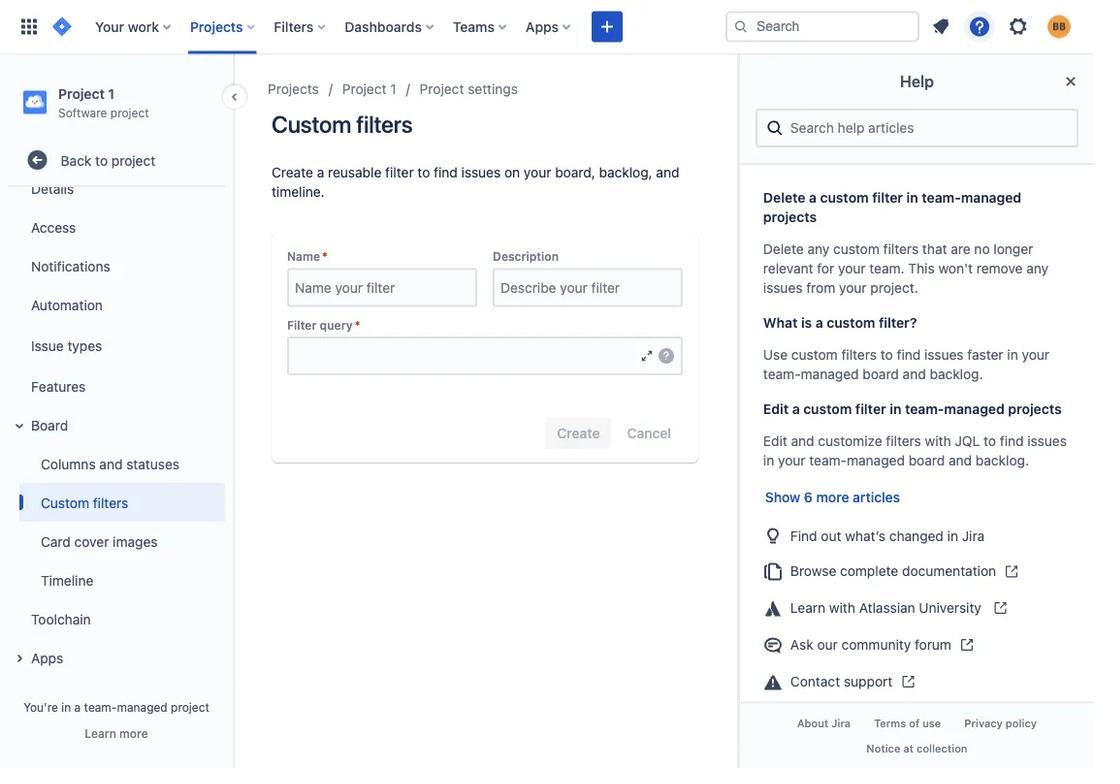Task type: describe. For each thing, give the bounding box(es) containing it.
types
[[67, 337, 102, 353]]

1 horizontal spatial *
[[355, 318, 360, 332]]

issues inside create a reusable filter to find issues on your board, backlog, and timeline.
[[461, 164, 501, 180]]

teams
[[453, 18, 495, 34]]

more inside show 6 more articles button
[[816, 489, 849, 505]]

cover
[[74, 533, 109, 549]]

remove
[[977, 260, 1023, 276]]

dashboards button
[[339, 11, 441, 42]]

team- inside use custom filters to find issues faster in your team-managed board and backlog.
[[763, 366, 801, 382]]

won't
[[938, 260, 973, 276]]

project for project settings
[[420, 81, 464, 97]]

privacy policy link
[[953, 712, 1049, 736]]

edit and customize filters with jql to find issues in your team-managed board and backlog.
[[763, 433, 1067, 468]]

on
[[504, 164, 520, 180]]

use
[[923, 717, 941, 730]]

managed up jql
[[944, 401, 1005, 417]]

your right the 'for'
[[838, 260, 866, 276]]

project 1 link
[[342, 78, 396, 101]]

backlog. inside use custom filters to find issues faster in your team-managed board and backlog.
[[930, 366, 983, 382]]

filter for edit
[[855, 401, 886, 417]]

backlog,
[[599, 164, 652, 180]]

0 horizontal spatial with
[[829, 600, 855, 616]]

apps inside button
[[31, 650, 63, 666]]

and inside create a reusable filter to find issues on your board, backlog, and timeline.
[[656, 164, 679, 180]]

issues inside delete any custom filters that are no longer relevant for your team. this won't remove any issues from your project.
[[763, 280, 803, 296]]

learn with atlassian university link
[[756, 590, 1079, 627]]

jira inside button
[[831, 717, 851, 730]]

appswitcher icon image
[[17, 15, 41, 38]]

Search field
[[725, 11, 919, 42]]

settings image
[[1007, 15, 1030, 38]]

filters down project 1 link
[[356, 111, 413, 138]]

in inside edit and customize filters with jql to find issues in your team-managed board and backlog.
[[763, 452, 774, 468]]

back
[[61, 152, 92, 168]]

software
[[58, 106, 107, 119]]

help image
[[968, 15, 991, 38]]

delete any custom filters that are no longer relevant for your team. this won't remove any issues from your project.
[[763, 241, 1049, 296]]

what's
[[845, 527, 886, 543]]

learn for learn more
[[85, 726, 116, 740]]

policy
[[1006, 717, 1037, 730]]

your work
[[95, 18, 159, 34]]

find inside use custom filters to find issues faster in your team-managed board and backlog.
[[897, 347, 921, 363]]

custom right the is at the top right of page
[[827, 315, 875, 331]]

custom filters link
[[19, 483, 225, 522]]

work
[[128, 18, 159, 34]]

your inside create a reusable filter to find issues on your board, backlog, and timeline.
[[524, 164, 551, 180]]

editor image
[[639, 348, 655, 364]]

community
[[842, 637, 911, 653]]

in right you're
[[61, 700, 71, 714]]

faster
[[967, 347, 1004, 363]]

more inside learn more button
[[119, 726, 148, 740]]

with inside edit and customize filters with jql to find issues in your team-managed board and backlog.
[[925, 433, 951, 449]]

and inside group
[[99, 456, 123, 472]]

settings
[[468, 81, 518, 97]]

that
[[922, 241, 947, 257]]

notifications image
[[929, 15, 952, 38]]

a right the is at the top right of page
[[816, 315, 823, 331]]

learn for learn with atlassian university
[[790, 600, 826, 616]]

name
[[287, 250, 320, 263]]

Search help articles field
[[785, 111, 1069, 145]]

projects link
[[268, 78, 319, 101]]

timeline
[[41, 572, 93, 588]]

to inside edit and customize filters with jql to find issues in your team-managed board and backlog.
[[984, 433, 996, 449]]

issues inside use custom filters to find issues faster in your team-managed board and backlog.
[[924, 347, 964, 363]]

project 1 software project
[[58, 85, 149, 119]]

0 horizontal spatial *
[[322, 250, 328, 263]]

terms of use
[[874, 717, 941, 730]]

issues inside edit and customize filters with jql to find issues in your team-managed board and backlog.
[[1027, 433, 1067, 449]]

project for project 1
[[342, 81, 387, 97]]

find
[[790, 527, 817, 543]]

teams button
[[447, 11, 514, 42]]

you're in a team-managed project
[[23, 700, 209, 714]]

create image
[[596, 15, 619, 38]]

edit for edit and customize filters with jql to find issues in your team-managed board and backlog.
[[763, 433, 787, 449]]

no
[[974, 241, 990, 257]]

filter query *
[[287, 318, 360, 332]]

university
[[919, 600, 981, 616]]

notice at collection
[[867, 742, 968, 754]]

apps inside dropdown button
[[526, 18, 559, 34]]

longer
[[994, 241, 1033, 257]]

your inside edit and customize filters with jql to find issues in your team-managed board and backlog.
[[778, 452, 806, 468]]

what is a custom filter?
[[763, 315, 917, 331]]

our
[[817, 637, 838, 653]]

edit for edit a custom filter in team-managed projects
[[763, 401, 789, 417]]

filters button
[[268, 11, 333, 42]]

search image
[[733, 19, 749, 34]]

expand image
[[8, 647, 31, 670]]

a for create
[[317, 164, 324, 180]]

to inside use custom filters to find issues faster in your team-managed board and backlog.
[[881, 347, 893, 363]]

filters inside group
[[93, 494, 128, 510]]

notifications link
[[8, 247, 225, 285]]

what
[[763, 315, 798, 331]]

projects for delete a custom filter in team-managed projects
[[763, 209, 817, 225]]

project settings link
[[420, 78, 518, 101]]

changed
[[889, 527, 944, 543]]

project inside project 1 software project
[[58, 85, 105, 101]]

apps button
[[8, 638, 225, 677]]

this
[[908, 260, 935, 276]]

managed up learn more button
[[117, 700, 167, 714]]

are
[[951, 241, 971, 257]]

1 vertical spatial any
[[1026, 260, 1049, 276]]

your work button
[[89, 11, 178, 42]]

from
[[806, 280, 835, 296]]

notifications
[[31, 258, 110, 274]]

documentation
[[902, 563, 996, 579]]

in down use custom filters to find issues faster in your team-managed board and backlog.
[[890, 401, 901, 417]]

contact support link
[[756, 664, 1079, 700]]

forum
[[915, 637, 951, 653]]

JQL query field
[[289, 338, 639, 373]]

details link
[[8, 169, 225, 208]]

expand image
[[8, 414, 31, 438]]

1 for project 1
[[390, 81, 396, 97]]

your profile and settings image
[[1047, 15, 1071, 38]]

primary element
[[12, 0, 725, 54]]

in inside use custom filters to find issues faster in your team-managed board and backlog.
[[1007, 347, 1018, 363]]

managed inside edit and customize filters with jql to find issues in your team-managed board and backlog.
[[847, 452, 905, 468]]

reusable
[[328, 164, 382, 180]]

team- up edit and customize filters with jql to find issues in your team-managed board and backlog.
[[905, 401, 944, 417]]

projects for edit a custom filter in team-managed projects
[[1008, 401, 1062, 417]]

back to project
[[61, 152, 155, 168]]

edit a custom filter in team-managed projects
[[763, 401, 1062, 417]]

access link
[[8, 208, 225, 247]]

custom for edit a custom filter in team-managed projects
[[803, 401, 852, 417]]

relevant
[[763, 260, 813, 276]]

images
[[113, 533, 158, 549]]

timeline link
[[19, 561, 225, 600]]

team- inside edit and customize filters with jql to find issues in your team-managed board and backlog.
[[809, 452, 847, 468]]

at
[[903, 742, 914, 754]]

create a reusable filter to find issues on your board, backlog, and timeline.
[[272, 164, 679, 200]]

use custom filters to find issues faster in your team-managed board and backlog.
[[763, 347, 1050, 382]]



Task type: locate. For each thing, give the bounding box(es) containing it.
delete for delete any custom filters that are no longer relevant for your team. this won't remove any issues from your project.
[[763, 241, 804, 257]]

to right jql
[[984, 433, 996, 449]]

to inside create a reusable filter to find issues on your board, backlog, and timeline.
[[417, 164, 430, 180]]

team- down use
[[763, 366, 801, 382]]

back to project link
[[8, 141, 225, 180]]

a down what
[[792, 401, 800, 417]]

create
[[272, 164, 313, 180]]

1 horizontal spatial projects
[[1008, 401, 1062, 417]]

managed inside the delete a custom filter in team-managed projects
[[961, 190, 1022, 206]]

more down you're in a team-managed project
[[119, 726, 148, 740]]

and down the board 'button' at the bottom left of the page
[[99, 456, 123, 472]]

columns and statuses
[[41, 456, 179, 472]]

apps down toolchain
[[31, 650, 63, 666]]

projects inside dropdown button
[[190, 18, 243, 34]]

banner
[[0, 0, 1094, 54]]

1 horizontal spatial any
[[1026, 260, 1049, 276]]

your right on
[[524, 164, 551, 180]]

show
[[765, 489, 800, 505]]

projects
[[763, 209, 817, 225], [1008, 401, 1062, 417]]

board
[[31, 417, 68, 433]]

filters down columns and statuses
[[93, 494, 128, 510]]

contact
[[790, 673, 840, 689]]

0 vertical spatial projects
[[190, 18, 243, 34]]

team- up that
[[922, 190, 961, 206]]

team.
[[869, 260, 905, 276]]

filter
[[287, 318, 317, 332]]

1 horizontal spatial find
[[897, 347, 921, 363]]

custom inside the delete a custom filter in team-managed projects
[[820, 190, 869, 206]]

backlog. down jql
[[976, 452, 1029, 468]]

custom for delete a custom filter in team-managed projects
[[820, 190, 869, 206]]

* right 'name'
[[322, 250, 328, 263]]

1 horizontal spatial custom
[[272, 111, 351, 138]]

0 horizontal spatial find
[[434, 164, 458, 180]]

1 inside project 1 software project
[[108, 85, 115, 101]]

delete for delete a custom filter in team-managed projects
[[763, 190, 806, 206]]

find down filter?
[[897, 347, 921, 363]]

more
[[816, 489, 849, 505], [119, 726, 148, 740]]

project inside project settings link
[[420, 81, 464, 97]]

1 for project 1 software project
[[108, 85, 115, 101]]

1 vertical spatial board
[[909, 452, 945, 468]]

privacy policy
[[964, 717, 1037, 730]]

find
[[434, 164, 458, 180], [897, 347, 921, 363], [1000, 433, 1024, 449]]

project
[[110, 106, 149, 119], [111, 152, 155, 168], [171, 700, 209, 714]]

managed up no
[[961, 190, 1022, 206]]

complete
[[840, 563, 898, 579]]

your right "faster"
[[1022, 347, 1050, 363]]

learn more button
[[85, 725, 148, 741]]

a inside create a reusable filter to find issues on your board, backlog, and timeline.
[[317, 164, 324, 180]]

1 up back to project
[[108, 85, 115, 101]]

filter inside the delete a custom filter in team-managed projects
[[872, 190, 903, 206]]

0 horizontal spatial jira
[[831, 717, 851, 730]]

0 vertical spatial backlog.
[[930, 366, 983, 382]]

find out what's changed in jira
[[790, 527, 985, 543]]

0 vertical spatial projects
[[763, 209, 817, 225]]

any down longer on the top of page
[[1026, 260, 1049, 276]]

0 horizontal spatial custom filters
[[41, 494, 128, 510]]

details
[[31, 180, 74, 196]]

project down apps button
[[171, 700, 209, 714]]

description
[[493, 250, 559, 263]]

apps
[[526, 18, 559, 34], [31, 650, 63, 666]]

custom down projects link
[[272, 111, 351, 138]]

notice
[[867, 742, 900, 754]]

custom for delete any custom filters that are no longer relevant for your team. this won't remove any issues from your project.
[[833, 241, 880, 257]]

in down search help articles field
[[907, 190, 918, 206]]

1 vertical spatial apps
[[31, 650, 63, 666]]

filter?
[[879, 315, 917, 331]]

1 vertical spatial *
[[355, 318, 360, 332]]

filters inside edit and customize filters with jql to find issues in your team-managed board and backlog.
[[886, 433, 921, 449]]

query
[[320, 318, 353, 332]]

1 vertical spatial find
[[897, 347, 921, 363]]

1 vertical spatial jira
[[831, 717, 851, 730]]

managed
[[961, 190, 1022, 206], [801, 366, 859, 382], [944, 401, 1005, 417], [847, 452, 905, 468], [117, 700, 167, 714]]

managed down "customize"
[[847, 452, 905, 468]]

edit
[[763, 401, 789, 417], [763, 433, 787, 449]]

1 vertical spatial edit
[[763, 433, 787, 449]]

close image
[[1059, 70, 1082, 93]]

project inside project 1 link
[[342, 81, 387, 97]]

toolchain link
[[8, 600, 225, 638]]

group containing details
[[4, 163, 225, 683]]

with left jql
[[925, 433, 951, 449]]

custom inside use custom filters to find issues faster in your team-managed board and backlog.
[[791, 347, 838, 363]]

about jira
[[797, 717, 851, 730]]

a right 'create'
[[317, 164, 324, 180]]

2 vertical spatial find
[[1000, 433, 1024, 449]]

0 vertical spatial filter
[[385, 164, 414, 180]]

0 horizontal spatial project
[[58, 85, 105, 101]]

1 vertical spatial delete
[[763, 241, 804, 257]]

filters up team.
[[883, 241, 919, 257]]

filter inside create a reusable filter to find issues on your board, backlog, and timeline.
[[385, 164, 414, 180]]

2 horizontal spatial find
[[1000, 433, 1024, 449]]

1 vertical spatial projects
[[1008, 401, 1062, 417]]

2 edit from the top
[[763, 433, 787, 449]]

issues right jql
[[1027, 433, 1067, 449]]

0 horizontal spatial learn
[[85, 726, 116, 740]]

edit down use
[[763, 401, 789, 417]]

board,
[[555, 164, 595, 180]]

issues left "faster"
[[924, 347, 964, 363]]

learn inside button
[[85, 726, 116, 740]]

in
[[907, 190, 918, 206], [1007, 347, 1018, 363], [890, 401, 901, 417], [763, 452, 774, 468], [947, 527, 958, 543], [61, 700, 71, 714]]

2 delete from the top
[[763, 241, 804, 257]]

1 horizontal spatial more
[[816, 489, 849, 505]]

backlog. down "faster"
[[930, 366, 983, 382]]

edit inside edit and customize filters with jql to find issues in your team-managed board and backlog.
[[763, 433, 787, 449]]

team- up learn more
[[84, 700, 117, 714]]

filter right reusable
[[385, 164, 414, 180]]

to down filter?
[[881, 347, 893, 363]]

0 vertical spatial more
[[816, 489, 849, 505]]

board inside use custom filters to find issues faster in your team-managed board and backlog.
[[863, 366, 899, 382]]

project down primary element
[[342, 81, 387, 97]]

a right you're
[[74, 700, 81, 714]]

learn with atlassian university
[[790, 600, 985, 616]]

project up software
[[58, 85, 105, 101]]

1 vertical spatial custom
[[41, 494, 89, 510]]

board
[[863, 366, 899, 382], [909, 452, 945, 468]]

1 vertical spatial backlog.
[[976, 452, 1029, 468]]

0 horizontal spatial projects
[[763, 209, 817, 225]]

projects inside the delete a custom filter in team-managed projects
[[763, 209, 817, 225]]

your
[[95, 18, 124, 34]]

your inside use custom filters to find issues faster in your team-managed board and backlog.
[[1022, 347, 1050, 363]]

issues left on
[[461, 164, 501, 180]]

0 vertical spatial custom
[[272, 111, 351, 138]]

custom inside delete any custom filters that are no longer relevant for your team. this won't remove any issues from your project.
[[833, 241, 880, 257]]

features
[[31, 378, 86, 394]]

card cover images link
[[19, 522, 225, 561]]

board down edit a custom filter in team-managed projects
[[909, 452, 945, 468]]

2 vertical spatial filter
[[855, 401, 886, 417]]

1 vertical spatial learn
[[85, 726, 116, 740]]

0 vertical spatial find
[[434, 164, 458, 180]]

name *
[[287, 250, 328, 263]]

1 delete from the top
[[763, 190, 806, 206]]

issues down relevant
[[763, 280, 803, 296]]

dashboards
[[345, 18, 422, 34]]

projects down filters
[[268, 81, 319, 97]]

filters inside delete any custom filters that are no longer relevant for your team. this won't remove any issues from your project.
[[883, 241, 919, 257]]

find inside edit and customize filters with jql to find issues in your team-managed board and backlog.
[[1000, 433, 1024, 449]]

*
[[322, 250, 328, 263], [355, 318, 360, 332]]

team- down "customize"
[[809, 452, 847, 468]]

0 vertical spatial *
[[322, 250, 328, 263]]

custom down columns
[[41, 494, 89, 510]]

find inside create a reusable filter to find issues on your board, backlog, and timeline.
[[434, 164, 458, 180]]

0 vertical spatial delete
[[763, 190, 806, 206]]

Name your filter field
[[289, 270, 475, 305]]

a for delete
[[809, 190, 817, 206]]

2 vertical spatial project
[[171, 700, 209, 714]]

custom down the is at the top right of page
[[791, 347, 838, 363]]

0 horizontal spatial projects
[[190, 18, 243, 34]]

filters inside use custom filters to find issues faster in your team-managed board and backlog.
[[841, 347, 877, 363]]

0 horizontal spatial 1
[[108, 85, 115, 101]]

0 horizontal spatial custom
[[41, 494, 89, 510]]

automation link
[[8, 285, 225, 324]]

a for edit
[[792, 401, 800, 417]]

project inside project 1 software project
[[110, 106, 149, 119]]

custom
[[820, 190, 869, 206], [833, 241, 880, 257], [827, 315, 875, 331], [791, 347, 838, 363], [803, 401, 852, 417]]

find right jql
[[1000, 433, 1024, 449]]

* right query
[[355, 318, 360, 332]]

out
[[821, 527, 841, 543]]

1 horizontal spatial learn
[[790, 600, 826, 616]]

delete a custom filter in team-managed projects
[[763, 190, 1022, 225]]

1 vertical spatial with
[[829, 600, 855, 616]]

filters down edit a custom filter in team-managed projects
[[886, 433, 921, 449]]

about jira button
[[786, 712, 862, 736]]

is
[[801, 315, 812, 331]]

delete inside the delete a custom filter in team-managed projects
[[763, 190, 806, 206]]

project settings
[[420, 81, 518, 97]]

project left settings
[[420, 81, 464, 97]]

in up documentation
[[947, 527, 958, 543]]

0 vertical spatial with
[[925, 433, 951, 449]]

custom up "customize"
[[803, 401, 852, 417]]

and left "customize"
[[791, 433, 814, 449]]

jira up documentation
[[962, 527, 985, 543]]

you're
[[23, 700, 58, 714]]

access
[[31, 219, 76, 235]]

0 vertical spatial board
[[863, 366, 899, 382]]

projects for projects dropdown button
[[190, 18, 243, 34]]

your up show
[[778, 452, 806, 468]]

banner containing your work
[[0, 0, 1094, 54]]

support
[[844, 673, 893, 689]]

0 vertical spatial edit
[[763, 401, 789, 417]]

0 horizontal spatial any
[[808, 241, 830, 257]]

delete inside delete any custom filters that are no longer relevant for your team. this won't remove any issues from your project.
[[763, 241, 804, 257]]

privacy
[[964, 717, 1003, 730]]

any up the 'for'
[[808, 241, 830, 257]]

syntax help image
[[659, 348, 674, 364]]

card
[[41, 533, 71, 549]]

board inside edit and customize filters with jql to find issues in your team-managed board and backlog.
[[909, 452, 945, 468]]

0 vertical spatial custom filters
[[272, 111, 413, 138]]

your right from
[[839, 280, 867, 296]]

use
[[763, 347, 788, 363]]

1 inside project 1 link
[[390, 81, 396, 97]]

jira software image
[[50, 15, 74, 38], [50, 15, 74, 38]]

automation
[[31, 297, 103, 313]]

0 vertical spatial any
[[808, 241, 830, 257]]

and
[[656, 164, 679, 180], [903, 366, 926, 382], [791, 433, 814, 449], [949, 452, 972, 468], [99, 456, 123, 472]]

team- inside the delete a custom filter in team-managed projects
[[922, 190, 961, 206]]

ask
[[790, 637, 814, 653]]

filter up "customize"
[[855, 401, 886, 417]]

more right 6
[[816, 489, 849, 505]]

help
[[900, 72, 934, 91]]

backlog.
[[930, 366, 983, 382], [976, 452, 1029, 468]]

projects for projects link
[[268, 81, 319, 97]]

and right backlog,
[[656, 164, 679, 180]]

projects right work
[[190, 18, 243, 34]]

1 horizontal spatial board
[[909, 452, 945, 468]]

project right software
[[110, 106, 149, 119]]

1 horizontal spatial custom filters
[[272, 111, 413, 138]]

in right "faster"
[[1007, 347, 1018, 363]]

about
[[797, 717, 829, 730]]

learn more
[[85, 726, 148, 740]]

1 horizontal spatial projects
[[268, 81, 319, 97]]

custom up the 'for'
[[820, 190, 869, 206]]

filter up team.
[[872, 190, 903, 206]]

timeline.
[[272, 184, 325, 200]]

1 vertical spatial project
[[111, 152, 155, 168]]

custom filters down project 1 link
[[272, 111, 413, 138]]

statuses
[[126, 456, 179, 472]]

Description field
[[495, 270, 681, 305]]

filter for create
[[385, 164, 414, 180]]

0 horizontal spatial apps
[[31, 650, 63, 666]]

1 edit from the top
[[763, 401, 789, 417]]

in up show
[[763, 452, 774, 468]]

group
[[4, 163, 225, 683]]

with
[[925, 433, 951, 449], [829, 600, 855, 616]]

issue
[[31, 337, 64, 353]]

custom up team.
[[833, 241, 880, 257]]

1 vertical spatial filter
[[872, 190, 903, 206]]

notice at collection link
[[855, 736, 979, 760]]

0 vertical spatial project
[[110, 106, 149, 119]]

to right reusable
[[417, 164, 430, 180]]

learn down you're in a team-managed project
[[85, 726, 116, 740]]

0 vertical spatial apps
[[526, 18, 559, 34]]

browse complete documentation link
[[756, 553, 1079, 590]]

managed down what is a custom filter?
[[801, 366, 859, 382]]

with up our
[[829, 600, 855, 616]]

project up details link
[[111, 152, 155, 168]]

and inside use custom filters to find issues faster in your team-managed board and backlog.
[[903, 366, 926, 382]]

a up relevant
[[809, 190, 817, 206]]

of
[[909, 717, 920, 730]]

columns and statuses link
[[19, 444, 225, 483]]

filter for delete
[[872, 190, 903, 206]]

1 horizontal spatial 1
[[390, 81, 396, 97]]

ask our community forum link
[[756, 627, 1079, 664]]

jira
[[962, 527, 985, 543], [831, 717, 851, 730]]

1 vertical spatial more
[[119, 726, 148, 740]]

0 vertical spatial jira
[[962, 527, 985, 543]]

backlog. inside edit and customize filters with jql to find issues in your team-managed board and backlog.
[[976, 452, 1029, 468]]

browse complete documentation
[[790, 563, 996, 579]]

0 horizontal spatial board
[[863, 366, 899, 382]]

to right back
[[95, 152, 108, 168]]

0 horizontal spatial more
[[119, 726, 148, 740]]

collection
[[917, 742, 968, 754]]

a inside the delete a custom filter in team-managed projects
[[809, 190, 817, 206]]

board up edit a custom filter in team-managed projects
[[863, 366, 899, 382]]

1 horizontal spatial project
[[342, 81, 387, 97]]

1 vertical spatial custom filters
[[41, 494, 128, 510]]

in inside the delete a custom filter in team-managed projects
[[907, 190, 918, 206]]

board button
[[8, 406, 225, 444]]

customize
[[818, 433, 882, 449]]

edit up show
[[763, 433, 787, 449]]

6
[[804, 489, 813, 505]]

terms of use link
[[862, 712, 953, 736]]

filters down what is a custom filter?
[[841, 347, 877, 363]]

1 horizontal spatial apps
[[526, 18, 559, 34]]

articles
[[853, 489, 900, 505]]

features link
[[8, 367, 225, 406]]

find left on
[[434, 164, 458, 180]]

ask our community forum
[[790, 637, 951, 653]]

2 horizontal spatial project
[[420, 81, 464, 97]]

filter
[[385, 164, 414, 180], [872, 190, 903, 206], [855, 401, 886, 417]]

1 down dashboards popup button
[[390, 81, 396, 97]]

custom filters up cover
[[41, 494, 128, 510]]

project.
[[870, 280, 918, 296]]

managed inside use custom filters to find issues faster in your team-managed board and backlog.
[[801, 366, 859, 382]]

1 horizontal spatial jira
[[962, 527, 985, 543]]

apps right teams popup button
[[526, 18, 559, 34]]

learn down browse
[[790, 600, 826, 616]]

and up edit a custom filter in team-managed projects
[[903, 366, 926, 382]]

1 vertical spatial projects
[[268, 81, 319, 97]]

find out what's changed in jira link
[[756, 517, 1079, 553]]

and down jql
[[949, 452, 972, 468]]

projects button
[[184, 11, 262, 42]]

filters
[[356, 111, 413, 138], [883, 241, 919, 257], [841, 347, 877, 363], [886, 433, 921, 449], [93, 494, 128, 510]]

1 horizontal spatial with
[[925, 433, 951, 449]]

jira right the about
[[831, 717, 851, 730]]

0 vertical spatial learn
[[790, 600, 826, 616]]



Task type: vqa. For each thing, say whether or not it's contained in the screenshot.
ask our community forum
yes



